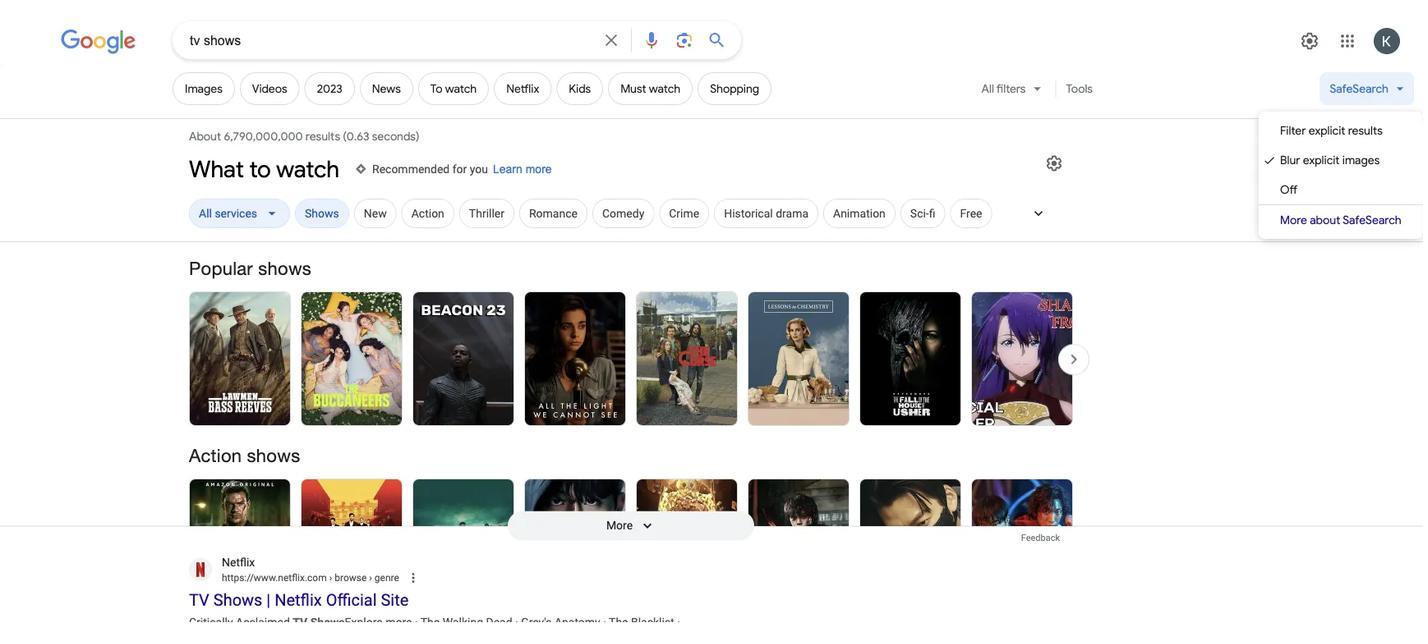 Task type: vqa. For each thing, say whether or not it's contained in the screenshot.
the Add Kids element
yes



Task type: locate. For each thing, give the bounding box(es) containing it.
netflix for netflix
[[506, 82, 539, 96]]

drama
[[776, 207, 809, 220]]

1 vertical spatial explicit
[[1303, 153, 1340, 167]]

all inside 'popup button'
[[199, 207, 212, 220]]

2 › from the left
[[369, 573, 372, 584]]

to
[[249, 155, 271, 184]]

tools button
[[1059, 72, 1100, 105]]

2 horizontal spatial netflix
[[506, 82, 539, 96]]

0 horizontal spatial netflix
[[222, 556, 255, 569]]

1 vertical spatial all
[[199, 207, 212, 220]]

new
[[364, 207, 387, 220]]

watch right 'must'
[[649, 82, 681, 96]]

0 horizontal spatial more
[[606, 519, 633, 533]]

search by voice image
[[642, 30, 662, 50]]

action inside button
[[411, 207, 444, 220]]

1 vertical spatial more
[[606, 519, 633, 533]]

historical
[[724, 207, 773, 220]]

free button
[[950, 199, 992, 231]]

2023 link
[[305, 72, 355, 105]]

action shows
[[189, 445, 300, 466]]

results up images
[[1348, 123, 1383, 138]]

all services
[[199, 207, 257, 220]]

2023
[[317, 82, 343, 96]]

images link
[[173, 72, 235, 105]]

more down action shows heading
[[606, 519, 633, 533]]

0 horizontal spatial results
[[306, 129, 340, 144]]

1 horizontal spatial netflix
[[275, 591, 322, 611]]

1 vertical spatial action
[[189, 445, 242, 466]]

what
[[189, 155, 244, 184]]

add kids element
[[569, 82, 591, 96]]

all left filters
[[982, 81, 994, 96]]

action button
[[402, 199, 454, 231]]

all
[[982, 81, 994, 96], [199, 207, 212, 220]]

all inside dropdown button
[[982, 81, 994, 96]]

tools
[[1066, 81, 1093, 96]]

all for all services
[[199, 207, 212, 220]]

0 horizontal spatial action
[[189, 445, 242, 466]]

0 horizontal spatial ›
[[329, 573, 332, 584]]

0 vertical spatial netflix
[[506, 82, 539, 96]]

blur
[[1280, 153, 1300, 167]]

netflix up the https://www.netflix.com
[[222, 556, 255, 569]]

action shows heading
[[189, 444, 1073, 467]]

comedy
[[602, 207, 644, 220]]

1 horizontal spatial more
[[1280, 213, 1307, 227]]

sci-fi
[[910, 207, 936, 220]]

must watch link
[[608, 72, 693, 105]]

results
[[1348, 123, 1383, 138], [306, 129, 340, 144]]

1 vertical spatial safesearch
[[1343, 213, 1402, 227]]

Search search field
[[190, 31, 592, 52]]

1 horizontal spatial watch
[[445, 82, 477, 96]]

to watch link
[[418, 72, 489, 105]]

all services button
[[189, 199, 290, 231]]

netflix
[[506, 82, 539, 96], [222, 556, 255, 569], [275, 591, 322, 611]]

what to watch
[[189, 155, 339, 184]]

more down off
[[1280, 213, 1307, 227]]

1 horizontal spatial action
[[411, 207, 444, 220]]

off link
[[1259, 175, 1423, 205]]

explicit for filter
[[1309, 123, 1346, 138]]

thriller
[[469, 207, 505, 220]]

recommended for you learn more
[[372, 162, 552, 176]]

shows
[[305, 207, 339, 220], [213, 591, 262, 611]]

action
[[411, 207, 444, 220], [189, 445, 242, 466]]

videos
[[252, 82, 287, 96]]

0 vertical spatial all
[[982, 81, 994, 96]]

› left browse
[[329, 573, 332, 584]]

watch for to watch
[[445, 82, 477, 96]]

seconds)
[[372, 129, 419, 144]]

watch right to
[[445, 82, 477, 96]]

all filters
[[982, 81, 1026, 96]]

1 vertical spatial netflix
[[222, 556, 255, 569]]

safesearch inside more about safesearch 'link'
[[1343, 213, 1402, 227]]

google image
[[61, 30, 136, 54]]

safesearch up filter explicit results link
[[1330, 81, 1389, 96]]

netflix https://www.netflix.com › browse › genre
[[222, 556, 399, 584]]

None text field
[[222, 571, 399, 586]]

services
[[215, 207, 257, 220]]

watch down the "about 6,790,000,000 results (0.63 seconds)"
[[276, 155, 339, 184]]

0 horizontal spatial all
[[199, 207, 212, 220]]

shows
[[258, 258, 312, 279], [247, 445, 300, 466]]

netflix left kids "link"
[[506, 82, 539, 96]]

shows for action shows
[[247, 445, 300, 466]]

explicit right blur
[[1303, 153, 1340, 167]]

watch for must watch
[[649, 82, 681, 96]]

new button
[[354, 199, 397, 231]]

for
[[453, 162, 467, 176]]

0 vertical spatial safesearch
[[1330, 81, 1389, 96]]

more inside 'link'
[[1280, 213, 1307, 227]]

results left (0.63
[[306, 129, 340, 144]]

1 horizontal spatial all
[[982, 81, 994, 96]]

explicit
[[1309, 123, 1346, 138], [1303, 153, 1340, 167]]

tv
[[189, 591, 209, 611]]

more about safesearch
[[1280, 213, 1402, 227]]

add to watch element
[[430, 82, 477, 96]]

explicit for blur
[[1303, 153, 1340, 167]]

shows button
[[295, 199, 349, 231]]

all left services
[[199, 207, 212, 220]]

shopping
[[710, 82, 759, 96]]

› left genre
[[369, 573, 372, 584]]

›
[[329, 573, 332, 584], [369, 573, 372, 584]]

0 vertical spatial more
[[1280, 213, 1307, 227]]

shows for popular shows
[[258, 258, 312, 279]]

netflix inside netflix https://www.netflix.com › browse › genre
[[222, 556, 255, 569]]

popular
[[189, 258, 253, 279]]

shopping link
[[698, 72, 772, 105]]

feedback
[[1021, 533, 1060, 543]]

explicit up blur explicit images
[[1309, 123, 1346, 138]]

1 vertical spatial shows
[[213, 591, 262, 611]]

about 6,790,000,000 results (0.63 seconds)
[[189, 129, 422, 144]]

0 vertical spatial shows
[[258, 258, 312, 279]]

menu
[[1259, 112, 1423, 239]]

shows left "new"
[[305, 207, 339, 220]]

free
[[960, 207, 982, 220]]

safesearch
[[1330, 81, 1389, 96], [1343, 213, 1402, 227]]

netflix right |
[[275, 591, 322, 611]]

0 horizontal spatial watch
[[276, 155, 339, 184]]

watch
[[445, 82, 477, 96], [649, 82, 681, 96], [276, 155, 339, 184]]

None search field
[[0, 21, 741, 59]]

1 vertical spatial shows
[[247, 445, 300, 466]]

tv shows | netflix official site
[[189, 591, 409, 611]]

more
[[1280, 213, 1307, 227], [606, 519, 633, 533]]

more inside button
[[606, 519, 633, 533]]

1 horizontal spatial ›
[[369, 573, 372, 584]]

fi
[[929, 207, 936, 220]]

0 vertical spatial explicit
[[1309, 123, 1346, 138]]

historical drama button
[[714, 199, 819, 231]]

1 horizontal spatial results
[[1348, 123, 1383, 138]]

none text field containing https://www.netflix.com
[[222, 571, 399, 586]]

news
[[372, 82, 401, 96]]

2 horizontal spatial watch
[[649, 82, 681, 96]]

safesearch down off link at the right of the page
[[1343, 213, 1402, 227]]

action inside heading
[[189, 445, 242, 466]]

results for 6,790,000,000
[[306, 129, 340, 144]]

0 vertical spatial action
[[411, 207, 444, 220]]

2 vertical spatial netflix
[[275, 591, 322, 611]]

more about safesearch link
[[1259, 205, 1423, 235]]

more for more
[[606, 519, 633, 533]]

0 horizontal spatial shows
[[213, 591, 262, 611]]

1 horizontal spatial shows
[[305, 207, 339, 220]]

0 vertical spatial shows
[[305, 207, 339, 220]]

add must watch element
[[621, 82, 681, 96]]

sci-
[[910, 207, 929, 220]]

shows left |
[[213, 591, 262, 611]]



Task type: describe. For each thing, give the bounding box(es) containing it.
news link
[[360, 72, 413, 105]]

add netflix element
[[506, 82, 539, 96]]

learn
[[493, 163, 522, 175]]

more for more about safesearch
[[1280, 213, 1307, 227]]

popular shows heading
[[189, 257, 1073, 280]]

you
[[470, 162, 488, 176]]

thriller button
[[459, 199, 514, 231]]

images
[[1343, 153, 1380, 167]]

shows inside "button"
[[305, 207, 339, 220]]

romance
[[529, 207, 578, 220]]

romance button
[[519, 199, 588, 231]]

action for action
[[411, 207, 444, 220]]

all filters button
[[972, 72, 1053, 112]]

about
[[1310, 213, 1341, 227]]

add 2023 element
[[317, 82, 343, 96]]

netflix link
[[494, 72, 552, 105]]

6,790,000,000
[[224, 129, 303, 144]]

all for all filters
[[982, 81, 994, 96]]

crime
[[669, 207, 699, 220]]

› browse › genre text field
[[327, 573, 399, 584]]

site
[[381, 591, 409, 611]]

videos link
[[240, 72, 300, 105]]

filter
[[1280, 123, 1306, 138]]

comedy button
[[592, 199, 654, 231]]

browse
[[335, 573, 367, 584]]

genre
[[375, 573, 399, 584]]

action for action shows
[[189, 445, 242, 466]]

images
[[185, 82, 223, 96]]

crime button
[[659, 199, 709, 231]]

popular shows
[[189, 258, 312, 279]]

search by image image
[[675, 30, 694, 50]]

more button
[[508, 512, 754, 541]]

to watch
[[430, 82, 477, 96]]

results for explicit
[[1348, 123, 1383, 138]]

filters
[[997, 81, 1026, 96]]

must
[[621, 82, 646, 96]]

to
[[430, 82, 443, 96]]

kids link
[[557, 72, 603, 105]]

1 › from the left
[[329, 573, 332, 584]]

animation button
[[823, 199, 896, 231]]

historical drama
[[724, 207, 809, 220]]

learn more link
[[493, 161, 552, 178]]

netflix for netflix https://www.netflix.com › browse › genre
[[222, 556, 255, 569]]

safesearch button
[[1320, 72, 1414, 112]]

filter explicit results link
[[1259, 116, 1423, 145]]

blur explicit images link
[[1259, 145, 1423, 175]]

feedback button
[[1008, 526, 1073, 550]]

off
[[1280, 182, 1298, 197]]

|
[[267, 591, 271, 611]]

https://www.netflix.com
[[222, 573, 327, 584]]

must watch
[[621, 82, 681, 96]]

what to watch heading
[[189, 154, 339, 184]]

animation
[[833, 207, 886, 220]]

sci-fi button
[[901, 199, 945, 231]]

(0.63
[[343, 129, 369, 144]]

more
[[526, 163, 552, 175]]

blur explicit images
[[1280, 153, 1380, 167]]

kids
[[569, 82, 591, 96]]

about
[[189, 129, 221, 144]]

safesearch inside safesearch dropdown button
[[1330, 81, 1389, 96]]

official
[[326, 591, 377, 611]]

watch inside heading
[[276, 155, 339, 184]]

recommended
[[372, 162, 450, 176]]

menu containing filter explicit results
[[1259, 112, 1423, 239]]

filter explicit results
[[1280, 123, 1383, 138]]



